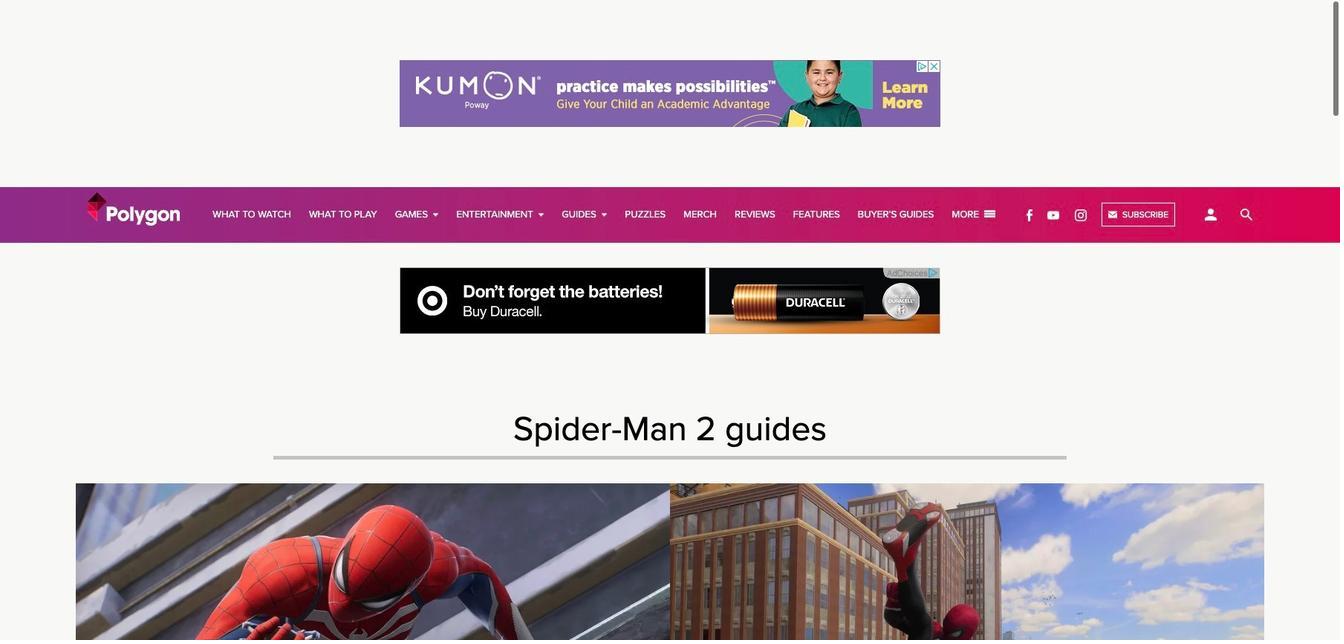 Task type: vqa. For each thing, say whether or not it's contained in the screenshot.
the A shirtless Jake Gyllenhaal stands in an MMA fight ring surrounded by rowdy attendees in a still from Road House (2024). image
no



Task type: describe. For each thing, give the bounding box(es) containing it.
spider-man looks at a spider-bot in his hands in spider-man 2 image
[[76, 484, 670, 641]]

spider man does a trick on the hudson river in spider man 2 on ps5. image
[[670, 484, 1265, 641]]

0 vertical spatial advertisement element
[[310, 1, 1031, 187]]



Task type: locate. For each thing, give the bounding box(es) containing it.
1 vertical spatial advertisement element
[[400, 268, 941, 334]]

advertisement element
[[310, 1, 1031, 187], [400, 268, 941, 334]]



